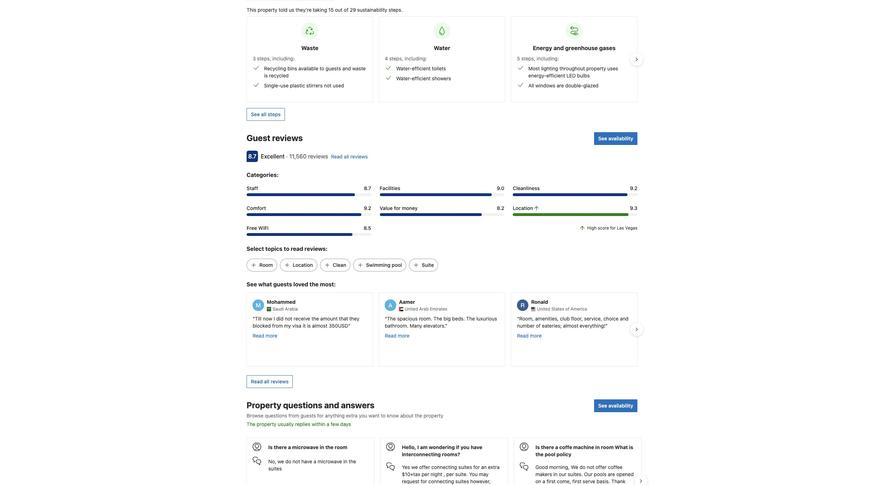 Task type: vqa. For each thing, say whether or not it's contained in the screenshot.
$10+tax
yes



Task type: locate. For each thing, give the bounding box(es) containing it.
1 vertical spatial microwave
[[318, 458, 342, 464]]

staff 8.7 meter
[[247, 193, 371, 196]]

and up anything
[[324, 400, 339, 410]]

morning,
[[549, 464, 570, 470]]

2 vertical spatial of
[[536, 323, 541, 329]]

2 read more button from the left
[[385, 332, 410, 339]]

read more down bathroom.
[[385, 333, 410, 339]]

to
[[320, 65, 324, 71], [284, 246, 290, 252], [381, 413, 386, 419]]

united down aamer on the left bottom
[[405, 306, 418, 312]]

2 availability from the top
[[609, 403, 633, 409]]

do right no,
[[285, 458, 291, 464]]

on
[[536, 478, 541, 484]]

united
[[405, 306, 418, 312], [537, 306, 550, 312]]

for left 'an'
[[474, 464, 480, 470]]

" for the
[[445, 323, 448, 329]]

9.2 left value on the left top
[[364, 205, 371, 211]]

1 steps, from the left
[[257, 55, 271, 61]]

3 " from the left
[[606, 323, 608, 329]]

read more button down bathroom.
[[385, 332, 410, 339]]

1 horizontal spatial per
[[447, 471, 454, 477]]

suite
[[422, 262, 434, 268]]

" up blocked
[[253, 316, 255, 322]]

3 more from the left
[[530, 333, 542, 339]]

1 horizontal spatial first
[[573, 478, 582, 484]]

room down days
[[335, 444, 348, 450]]

almost inside " room, amenities, club floor, service, choice and number of eateries; almost everything!
[[563, 323, 579, 329]]

united down ronald
[[537, 306, 550, 312]]

i left did
[[274, 316, 275, 322]]

2 united from the left
[[537, 306, 550, 312]]

2 including: from the left
[[405, 55, 427, 61]]

saudi
[[273, 306, 284, 312]]

there for microwave
[[274, 444, 287, 450]]

2 horizontal spatial guests
[[326, 65, 341, 71]]

2 first from the left
[[573, 478, 582, 484]]

1 vertical spatial read all reviews
[[251, 378, 289, 384]]

lighting
[[541, 65, 558, 71]]

it
[[303, 323, 306, 329]]

1 vertical spatial 8.7
[[364, 185, 371, 191]]

" down choice
[[606, 323, 608, 329]]

1 horizontal spatial read all reviews
[[331, 154, 368, 160]]

1 horizontal spatial extra
[[488, 464, 500, 470]]

1 including: from the left
[[273, 55, 295, 61]]

not down is there a microwave in the room
[[293, 458, 300, 464]]

usually
[[278, 421, 294, 427]]

have inside hello, i am wondering if you have interconnecting rooms?
[[471, 444, 483, 450]]

the up elevators. at bottom
[[434, 316, 442, 322]]

reviews:
[[305, 246, 328, 252]]

aamer
[[399, 299, 415, 305]]

all inside button
[[261, 111, 266, 117]]

select topics to read reviews:
[[247, 246, 328, 252]]

i inside hello, i am wondering if you have interconnecting rooms?
[[418, 444, 419, 450]]

water-efficient toilets
[[396, 65, 446, 71]]

connecting down ","
[[429, 478, 454, 484]]

0 horizontal spatial more
[[266, 333, 277, 339]]

room inside is there a coffe machine in room what is the pool policy
[[601, 444, 614, 450]]

including:
[[273, 55, 295, 61], [405, 55, 427, 61], [537, 55, 559, 61]]

you right 'if'
[[461, 444, 470, 450]]

location down cleanliness
[[513, 205, 533, 211]]

arabia
[[285, 306, 298, 312]]

all
[[529, 82, 534, 89]]

do inside good morning, we do not offer coffee makers in our suites. our pools are opened on a first come, first serve basis. tha
[[580, 464, 586, 470]]

1 horizontal spatial is
[[307, 323, 311, 329]]

there up no,
[[274, 444, 287, 450]]

is up good
[[536, 444, 540, 450]]

is down recycling
[[264, 73, 268, 79]]

guest reviews element
[[247, 132, 591, 144]]

" for and
[[606, 323, 608, 329]]

1 see availability button from the top
[[594, 132, 638, 145]]

0 horizontal spatial "
[[348, 323, 351, 329]]

0 horizontal spatial read more button
[[253, 332, 277, 339]]

1 water- from the top
[[396, 65, 412, 71]]

1 vertical spatial 9.2
[[364, 205, 371, 211]]

including: up the lighting
[[537, 55, 559, 61]]

see availability for 2nd "see availability" button from the top of the page
[[599, 403, 633, 409]]

pool right swimming
[[392, 262, 402, 268]]

per left night
[[422, 471, 429, 477]]

from up usually
[[289, 413, 299, 419]]

2 per from the left
[[447, 471, 454, 477]]

" up bathroom.
[[385, 316, 387, 322]]

almost down amount at the left of page
[[312, 323, 328, 329]]

2 vertical spatial to
[[381, 413, 386, 419]]

2 horizontal spatial to
[[381, 413, 386, 419]]

1 vertical spatial are
[[608, 471, 615, 477]]

microwave up the no, we do not have a microwave in the suites
[[292, 444, 319, 450]]

1 more from the left
[[266, 333, 277, 339]]

is inside is there a coffe machine in room what is the pool policy
[[536, 444, 540, 450]]

interconnecting
[[402, 451, 441, 457]]

1 per from the left
[[422, 471, 429, 477]]

1 horizontal spatial almost
[[563, 323, 579, 329]]

1 horizontal spatial we
[[412, 464, 418, 470]]

1 read more from the left
[[253, 333, 277, 339]]

yes
[[402, 464, 410, 470]]

more down number
[[530, 333, 542, 339]]

score
[[598, 225, 609, 231]]

2 is from the left
[[536, 444, 540, 450]]

2 steps, from the left
[[389, 55, 403, 61]]

not up the "our"
[[587, 464, 595, 470]]

1 vertical spatial guests
[[273, 281, 292, 288]]

property
[[258, 7, 277, 13], [587, 65, 606, 71], [424, 413, 443, 419], [257, 421, 277, 427]]

i inside " till now i did not receive the amount that they blocked from my visa it is almost 350usd
[[274, 316, 275, 322]]

2 water- from the top
[[396, 75, 412, 81]]

more down blocked
[[266, 333, 277, 339]]

guests up mohammed
[[273, 281, 292, 288]]

reviews
[[272, 133, 303, 143], [308, 153, 328, 160], [351, 154, 368, 160], [271, 378, 289, 384]]

9.3
[[630, 205, 638, 211]]

read more button down blocked
[[253, 332, 277, 339]]

are left double-
[[557, 82, 564, 89]]

including: for energy and greenhouse gases
[[537, 55, 559, 61]]

0 horizontal spatial room
[[335, 444, 348, 450]]

0 horizontal spatial 9.2
[[364, 205, 371, 211]]

steps.
[[389, 7, 403, 13]]

offer
[[419, 464, 430, 470], [596, 464, 607, 470]]

extra right 'an'
[[488, 464, 500, 470]]

and inside the 'recycling bins available to guests and waste is recycled'
[[342, 65, 351, 71]]

waste
[[352, 65, 366, 71]]

0 vertical spatial from
[[272, 323, 283, 329]]

suites
[[459, 464, 472, 470], [268, 466, 282, 472], [456, 478, 469, 484]]

8.2
[[497, 205, 505, 211]]

is there a microwave in the room
[[268, 444, 348, 450]]

1 vertical spatial water-
[[396, 75, 412, 81]]

the
[[310, 281, 319, 288], [312, 316, 319, 322], [415, 413, 422, 419], [326, 444, 334, 450], [536, 451, 544, 457], [349, 458, 356, 464]]

read more for " till now i did not receive the amount that they blocked from my visa it is almost 350usd
[[253, 333, 277, 339]]

2 horizontal spatial more
[[530, 333, 542, 339]]

0 horizontal spatial do
[[285, 458, 291, 464]]

" down big
[[445, 323, 448, 329]]

loved
[[294, 281, 308, 288]]

steps, for energy and greenhouse gases
[[522, 55, 536, 61]]

1 horizontal spatial read more button
[[385, 332, 410, 339]]

2 " from the left
[[385, 316, 387, 322]]

pool left policy
[[545, 451, 556, 457]]

not inside " till now i did not receive the amount that they blocked from my visa it is almost 350usd
[[285, 316, 292, 322]]

suites up suite.
[[459, 464, 472, 470]]

recycled
[[269, 73, 289, 79]]

1 horizontal spatial guests
[[301, 413, 316, 419]]

and left waste
[[342, 65, 351, 71]]

is right it
[[307, 323, 311, 329]]

is inside the 'recycling bins available to guests and waste is recycled'
[[264, 73, 268, 79]]

microwave down is there a microwave in the room
[[318, 458, 342, 464]]

room for the
[[335, 444, 348, 450]]

facilities 9.0 meter
[[380, 193, 505, 196]]

steps, for waste
[[257, 55, 271, 61]]

of down amenities,
[[536, 323, 541, 329]]

to right want
[[381, 413, 386, 419]]

2 vertical spatial all
[[264, 378, 269, 384]]

1 room from the left
[[335, 444, 348, 450]]

efficient up water-efficient showers
[[412, 65, 431, 71]]

no, we do not have a microwave in the suites
[[268, 458, 356, 472]]

0 horizontal spatial first
[[547, 478, 556, 484]]

is right what
[[629, 444, 634, 450]]

1 horizontal spatial offer
[[596, 464, 607, 470]]

an
[[481, 464, 487, 470]]

2 room from the left
[[601, 444, 614, 450]]

read all reviews
[[331, 154, 368, 160], [251, 378, 289, 384]]

2 horizontal spatial "
[[606, 323, 608, 329]]

days
[[340, 421, 351, 427]]

read inside read all reviews button
[[251, 378, 263, 384]]

0 vertical spatial to
[[320, 65, 324, 71]]

efficient down the water-efficient toilets
[[412, 75, 431, 81]]

a inside property questions and answers browse questions from guests for anything extra you want to know about the property the property usually replies within a few days
[[327, 421, 330, 427]]

rooms?
[[442, 451, 460, 457]]

saudi arabia image
[[267, 307, 271, 311]]

1 vertical spatial of
[[566, 306, 570, 312]]

2 offer from the left
[[596, 464, 607, 470]]

there for coffe
[[541, 444, 554, 450]]

0 horizontal spatial is
[[268, 444, 273, 450]]

0 vertical spatial are
[[557, 82, 564, 89]]

0 horizontal spatial per
[[422, 471, 429, 477]]

3
[[253, 55, 256, 61]]

suites down no,
[[268, 466, 282, 472]]

first down suites.
[[573, 478, 582, 484]]

eateries;
[[542, 323, 562, 329]]

not inside the no, we do not have a microwave in the suites
[[293, 458, 300, 464]]

0 vertical spatial you
[[359, 413, 367, 419]]

we up $10+tax
[[412, 464, 418, 470]]

comfort
[[247, 205, 266, 211]]

1 vertical spatial have
[[302, 458, 312, 464]]

our
[[584, 471, 593, 477]]

1 horizontal spatial 8.7
[[364, 185, 371, 191]]

you inside property questions and answers browse questions from guests for anything extra you want to know about the property the property usually replies within a few days
[[359, 413, 367, 419]]

a left few
[[327, 421, 330, 427]]

1 horizontal spatial do
[[580, 464, 586, 470]]

3 read more button from the left
[[517, 332, 542, 339]]

3 steps, from the left
[[522, 55, 536, 61]]

2 see availability from the top
[[599, 403, 633, 409]]

the inside property questions and answers browse questions from guests for anything extra you want to know about the property the property usually replies within a few days
[[415, 413, 422, 419]]

1 horizontal spatial there
[[541, 444, 554, 450]]

questions up replies
[[283, 400, 323, 410]]

3 including: from the left
[[537, 55, 559, 61]]

clean
[[333, 262, 346, 268]]

1 vertical spatial location
[[293, 262, 313, 268]]

room for in
[[601, 444, 614, 450]]

pool
[[392, 262, 402, 268], [545, 451, 556, 457]]

1 vertical spatial extra
[[488, 464, 500, 470]]

1 is from the left
[[268, 444, 273, 450]]

good
[[536, 464, 548, 470]]

more down bathroom.
[[398, 333, 410, 339]]

visa
[[292, 323, 302, 329]]

2 horizontal spatial steps,
[[522, 55, 536, 61]]

" down the "they"
[[348, 323, 351, 329]]

1 horizontal spatial to
[[320, 65, 324, 71]]

cleanliness 9.2 meter
[[513, 193, 638, 196]]

1 read more button from the left
[[253, 332, 277, 339]]

read more down blocked
[[253, 333, 277, 339]]

1 horizontal spatial is
[[536, 444, 540, 450]]

0 horizontal spatial we
[[278, 458, 284, 464]]

1 offer from the left
[[419, 464, 430, 470]]

of left 29
[[344, 7, 349, 13]]

"
[[348, 323, 351, 329], [445, 323, 448, 329], [606, 323, 608, 329]]

the inside the no, we do not have a microwave in the suites
[[349, 458, 356, 464]]

2 read more from the left
[[385, 333, 410, 339]]

elevators.
[[424, 323, 445, 329]]

2 " from the left
[[445, 323, 448, 329]]

water- down the water-efficient toilets
[[396, 75, 412, 81]]

a down is there a microwave in the room
[[314, 458, 316, 464]]

there inside is there a coffe machine in room what is the pool policy
[[541, 444, 554, 450]]

0 horizontal spatial have
[[302, 458, 312, 464]]

0 horizontal spatial read all reviews
[[251, 378, 289, 384]]

" up number
[[517, 316, 519, 322]]

this
[[247, 7, 256, 13]]

see availability button
[[594, 132, 638, 145], [594, 399, 638, 412]]

we for offer
[[412, 464, 418, 470]]

availability
[[609, 135, 633, 141], [609, 403, 633, 409]]

is inside is there a coffe machine in room what is the pool policy
[[629, 444, 634, 450]]

united states of america image
[[531, 307, 536, 311]]

1 horizontal spatial i
[[418, 444, 419, 450]]

1 vertical spatial see availability
[[599, 403, 633, 409]]

0 vertical spatial location
[[513, 205, 533, 211]]

steps, right 5
[[522, 55, 536, 61]]

you left want
[[359, 413, 367, 419]]

all windows are double-glazed
[[529, 82, 599, 89]]

9.2 for cleanliness
[[630, 185, 638, 191]]

2 vertical spatial guests
[[301, 413, 316, 419]]

8.7 left facilities
[[364, 185, 371, 191]]

of right states
[[566, 306, 570, 312]]

0 vertical spatial i
[[274, 316, 275, 322]]

9.2 up 9.3
[[630, 185, 638, 191]]

guests up used
[[326, 65, 341, 71]]

guests inside the 'recycling bins available to guests and waste is recycled'
[[326, 65, 341, 71]]

more
[[266, 333, 277, 339], [398, 333, 410, 339], [530, 333, 542, 339]]

0 horizontal spatial read more
[[253, 333, 277, 339]]

hello,
[[402, 444, 416, 450]]

1 horizontal spatial have
[[471, 444, 483, 450]]

extra up days
[[346, 413, 358, 419]]

read more for " the spacious room. the big beds. the luxurious bathroom. many elevators.
[[385, 333, 410, 339]]

2 more from the left
[[398, 333, 410, 339]]

we inside yes we offer connecting suites for an extra $10+tax per night , per suite. you may request for connecting suites howeve
[[412, 464, 418, 470]]

us
[[289, 7, 294, 13]]

0 vertical spatial is
[[264, 73, 268, 79]]

0 horizontal spatial offer
[[419, 464, 430, 470]]

this is a carousel with rotating slides. it displays featured reviews of the property. use the next and previous buttons to navigate. region
[[241, 290, 643, 370]]

1 horizontal spatial pool
[[545, 451, 556, 457]]

8.7 down guest
[[248, 153, 256, 160]]

we inside the no, we do not have a microwave in the suites
[[278, 458, 284, 464]]

2 horizontal spatial read more button
[[517, 332, 542, 339]]

guests inside property questions and answers browse questions from guests for anything extra you want to know about the property the property usually replies within a few days
[[301, 413, 316, 419]]

read
[[291, 246, 303, 252]]

" inside " room, amenities, club floor, service, choice and number of eateries; almost everything!
[[517, 316, 519, 322]]

energy-
[[529, 73, 547, 79]]

1 " from the left
[[253, 316, 255, 322]]

room left what
[[601, 444, 614, 450]]

see availability for 1st "see availability" button from the top of the page
[[599, 135, 633, 141]]

1 vertical spatial is
[[307, 323, 311, 329]]

1 see availability from the top
[[599, 135, 633, 141]]

read more button for " the spacious room. the big beds. the luxurious bathroom. many elevators.
[[385, 332, 410, 339]]

3 read more from the left
[[517, 333, 542, 339]]

are down coffee
[[608, 471, 615, 477]]

per right ","
[[447, 471, 454, 477]]

free wifi
[[247, 225, 269, 231]]

and right choice
[[620, 316, 629, 322]]

there left 'coffe'
[[541, 444, 554, 450]]

efficient down the lighting
[[547, 73, 565, 79]]

1 united from the left
[[405, 306, 418, 312]]

offer up 'pools'
[[596, 464, 607, 470]]

staff
[[247, 185, 258, 191]]

1 horizontal spatial from
[[289, 413, 299, 419]]

0 horizontal spatial you
[[359, 413, 367, 419]]

and inside " room, amenities, club floor, service, choice and number of eateries; almost everything!
[[620, 316, 629, 322]]

1 there from the left
[[274, 444, 287, 450]]

9.0
[[497, 185, 505, 191]]

3 " from the left
[[517, 316, 519, 322]]

not left used
[[324, 82, 332, 89]]

all inside button
[[264, 378, 269, 384]]

location 9.3 meter
[[513, 213, 638, 216]]

0 vertical spatial see availability
[[599, 135, 633, 141]]

and inside property questions and answers browse questions from guests for anything extra you want to know about the property the property usually replies within a few days
[[324, 400, 339, 410]]

0 horizontal spatial are
[[557, 82, 564, 89]]

many
[[410, 323, 422, 329]]

0 horizontal spatial 8.7
[[248, 153, 256, 160]]

0 horizontal spatial united
[[405, 306, 418, 312]]

" the spacious room. the big beds. the luxurious bathroom. many elevators.
[[385, 316, 497, 329]]

location down read
[[293, 262, 313, 268]]

" inside the " the spacious room. the big beds. the luxurious bathroom. many elevators.
[[385, 316, 387, 322]]

including: up recycling
[[273, 55, 295, 61]]

not up my on the bottom left of page
[[285, 316, 292, 322]]

0 vertical spatial 8.7
[[248, 153, 256, 160]]

2 horizontal spatial is
[[629, 444, 634, 450]]

0 horizontal spatial "
[[253, 316, 255, 322]]

0 horizontal spatial is
[[264, 73, 268, 79]]

have down is there a microwave in the room
[[302, 458, 312, 464]]

1 horizontal spatial more
[[398, 333, 410, 339]]

see all steps button
[[247, 108, 285, 121]]

yes we offer connecting suites for an extra $10+tax per night , per suite. you may request for connecting suites howeve
[[402, 464, 500, 485]]

0 vertical spatial have
[[471, 444, 483, 450]]

we right no,
[[278, 458, 284, 464]]

1 horizontal spatial 9.2
[[630, 185, 638, 191]]

" inside " till now i did not receive the amount that they blocked from my visa it is almost 350usd
[[253, 316, 255, 322]]

read for " the spacious room. the big beds. the luxurious bathroom. many elevators.
[[385, 333, 397, 339]]

is
[[264, 73, 268, 79], [307, 323, 311, 329], [629, 444, 634, 450]]

have right 'if'
[[471, 444, 483, 450]]

1 vertical spatial i
[[418, 444, 419, 450]]

1 vertical spatial from
[[289, 413, 299, 419]]

are
[[557, 82, 564, 89], [608, 471, 615, 477]]

0 vertical spatial pool
[[392, 262, 402, 268]]

and
[[554, 45, 564, 51], [342, 65, 351, 71], [620, 316, 629, 322], [324, 400, 339, 410]]

there
[[274, 444, 287, 450], [541, 444, 554, 450]]

connecting up ","
[[432, 464, 457, 470]]

from down did
[[272, 323, 283, 329]]

see inside see all steps button
[[251, 111, 260, 117]]

0 horizontal spatial guests
[[273, 281, 292, 288]]

recycling bins available to guests and waste is recycled
[[264, 65, 366, 79]]

room,
[[519, 316, 534, 322]]

read
[[331, 154, 343, 160], [253, 333, 264, 339], [385, 333, 397, 339], [517, 333, 529, 339], [251, 378, 263, 384]]

$10+tax
[[402, 471, 420, 477]]

see for 1st "see availability" button from the top of the page
[[599, 135, 607, 141]]

suites inside the no, we do not have a microwave in the suites
[[268, 466, 282, 472]]

united arab emirates image
[[399, 307, 403, 311]]

is up no,
[[268, 444, 273, 450]]

2 almost from the left
[[563, 323, 579, 329]]

2 vertical spatial is
[[629, 444, 634, 450]]

i left "am"
[[418, 444, 419, 450]]

0 vertical spatial microwave
[[292, 444, 319, 450]]

offer down the interconnecting
[[419, 464, 430, 470]]

2 horizontal spatial read more
[[517, 333, 542, 339]]

choice
[[604, 316, 619, 322]]

read more button down number
[[517, 332, 542, 339]]

the inside " till now i did not receive the amount that they blocked from my visa it is almost 350usd
[[312, 316, 319, 322]]

of
[[344, 7, 349, 13], [566, 306, 570, 312], [536, 323, 541, 329]]

0 horizontal spatial location
[[293, 262, 313, 268]]

8.5
[[364, 225, 371, 231]]

suites down suite.
[[456, 478, 469, 484]]

steps,
[[257, 55, 271, 61], [389, 55, 403, 61], [522, 55, 536, 61]]

·
[[286, 153, 288, 160]]

0 horizontal spatial almost
[[312, 323, 328, 329]]

1 almost from the left
[[312, 323, 328, 329]]

to left read
[[284, 246, 290, 252]]

categories:
[[247, 172, 279, 178]]

8.7
[[248, 153, 256, 160], [364, 185, 371, 191]]

ronald
[[531, 299, 548, 305]]

1 horizontal spatial steps,
[[389, 55, 403, 61]]

steps, right 4
[[389, 55, 403, 61]]

0 vertical spatial guests
[[326, 65, 341, 71]]

do inside the no, we do not have a microwave in the suites
[[285, 458, 291, 464]]

property questions and answers browse questions from guests for anything extra you want to know about the property the property usually replies within a few days
[[247, 400, 443, 427]]

the down browse
[[247, 421, 255, 427]]

1 " from the left
[[348, 323, 351, 329]]

2 there from the left
[[541, 444, 554, 450]]

first down makers
[[547, 478, 556, 484]]

0 vertical spatial extra
[[346, 413, 358, 419]]

0 horizontal spatial from
[[272, 323, 283, 329]]

to right available
[[320, 65, 324, 71]]

0 vertical spatial water-
[[396, 65, 412, 71]]

" for " room, amenities, club floor, service, choice and number of eateries; almost everything!
[[517, 316, 519, 322]]

beds.
[[452, 316, 465, 322]]

1 horizontal spatial location
[[513, 205, 533, 211]]

1 vertical spatial you
[[461, 444, 470, 450]]

0 horizontal spatial steps,
[[257, 55, 271, 61]]

swimming pool
[[366, 262, 402, 268]]

1 vertical spatial pool
[[545, 451, 556, 457]]

0 horizontal spatial there
[[274, 444, 287, 450]]

all for read all reviews button
[[264, 378, 269, 384]]

is for is there a coffe machine in room what is the pool policy
[[536, 444, 540, 450]]

steps, right 3
[[257, 55, 271, 61]]



Task type: describe. For each thing, give the bounding box(es) containing it.
15
[[329, 7, 334, 13]]

excellent · 11,560 reviews
[[261, 153, 328, 160]]

room.
[[419, 316, 432, 322]]

you
[[469, 471, 478, 477]]

high
[[588, 225, 597, 231]]

see for see all steps button
[[251, 111, 260, 117]]

plastic
[[290, 82, 305, 89]]

read for " till now i did not receive the amount that they blocked from my visa it is almost 350usd
[[253, 333, 264, 339]]

of inside " room, amenities, club floor, service, choice and number of eateries; almost everything!
[[536, 323, 541, 329]]

my
[[284, 323, 291, 329]]

suite.
[[455, 471, 468, 477]]

reviews inside guest reviews element
[[272, 133, 303, 143]]

water-efficient showers
[[396, 75, 451, 81]]

1 vertical spatial to
[[284, 246, 290, 252]]

is there a coffe machine in room what is the pool policy
[[536, 444, 634, 457]]

double-
[[565, 82, 584, 89]]

showers
[[432, 75, 451, 81]]

3 steps, including:
[[253, 55, 295, 61]]

are inside good morning, we do not offer coffee makers in our suites. our pools are opened on a first come, first serve basis. tha
[[608, 471, 615, 477]]

and right energy
[[554, 45, 564, 51]]

value for money 8.2 meter
[[380, 213, 505, 216]]

offer inside good morning, we do not offer coffee makers in our suites. our pools are opened on a first come, first serve basis. tha
[[596, 464, 607, 470]]

more for amenities,
[[530, 333, 542, 339]]

told
[[279, 7, 288, 13]]

property down browse
[[257, 421, 277, 427]]

the inside property questions and answers browse questions from guests for anything extra you want to know about the property the property usually replies within a few days
[[247, 421, 255, 427]]

is for is there a microwave in the room
[[268, 444, 273, 450]]

in inside good morning, we do not offer coffee makers in our suites. our pools are opened on a first come, first serve basis. tha
[[554, 471, 558, 477]]

not inside carousel region
[[324, 82, 332, 89]]

hello, i am wondering if you have interconnecting rooms?
[[402, 444, 483, 457]]

steps
[[268, 111, 281, 117]]

this property told us they're taking 15 out of 29 sustainability steps.
[[247, 7, 403, 13]]

a inside is there a coffe machine in room what is the pool policy
[[555, 444, 558, 450]]

more for now
[[266, 333, 277, 339]]

29
[[350, 7, 356, 13]]

basis.
[[597, 478, 610, 484]]

review categories element
[[247, 171, 279, 179]]

extra inside property questions and answers browse questions from guests for anything extra you want to know about the property the property usually replies within a few days
[[346, 413, 358, 419]]

about
[[400, 413, 414, 419]]

1 vertical spatial questions
[[265, 413, 287, 419]]

2 horizontal spatial of
[[566, 306, 570, 312]]

we for do
[[278, 458, 284, 464]]

uses
[[608, 65, 618, 71]]

want
[[369, 413, 380, 419]]

bins
[[288, 65, 297, 71]]

from inside property questions and answers browse questions from guests for anything extra you want to know about the property the property usually replies within a few days
[[289, 413, 299, 419]]

water- for water-efficient showers
[[396, 75, 412, 81]]

microwave inside the no, we do not have a microwave in the suites
[[318, 458, 342, 464]]

free
[[247, 225, 257, 231]]

to inside the 'recycling bins available to guests and waste is recycled'
[[320, 65, 324, 71]]

see for 2nd "see availability" button from the top of the page
[[599, 403, 607, 409]]

good morning, we do not offer coffee makers in our suites. our pools are opened on a first come, first serve basis. tha
[[536, 464, 634, 485]]

see what guests loved the most:
[[247, 281, 336, 288]]

are inside carousel region
[[557, 82, 564, 89]]

from inside " till now i did not receive the amount that they blocked from my visa it is almost 350usd
[[272, 323, 283, 329]]

offer inside yes we offer connecting suites for an extra $10+tax per night , per suite. you may request for connecting suites howeve
[[419, 464, 430, 470]]

efficient for toilets
[[412, 65, 431, 71]]

in inside the no, we do not have a microwave in the suites
[[343, 458, 348, 464]]

for inside property questions and answers browse questions from guests for anything extra you want to know about the property the property usually replies within a few days
[[317, 413, 324, 419]]

arab
[[419, 306, 429, 312]]

the inside is there a coffe machine in room what is the pool policy
[[536, 451, 544, 457]]

1 first from the left
[[547, 478, 556, 484]]

luxurious
[[477, 316, 497, 322]]

steps, for water
[[389, 55, 403, 61]]

united for aamer
[[405, 306, 418, 312]]

for right value on the left top
[[394, 205, 401, 211]]

efficient inside the most lighting throughout property uses energy-efficient led bulbs
[[547, 73, 565, 79]]

in inside is there a coffe machine in room what is the pool policy
[[596, 444, 600, 450]]

that
[[339, 316, 348, 322]]

request
[[402, 478, 420, 484]]

floor,
[[571, 316, 583, 322]]

more for spacious
[[398, 333, 410, 339]]

11,560
[[289, 153, 307, 160]]

service,
[[584, 316, 602, 322]]

wondering
[[429, 444, 455, 450]]

pool inside is there a coffe machine in room what is the pool policy
[[545, 451, 556, 457]]

including: for waste
[[273, 55, 295, 61]]

for left "las"
[[610, 225, 616, 231]]

cleanliness
[[513, 185, 540, 191]]

scored 8.7 element
[[247, 151, 258, 162]]

4 steps, including:
[[385, 55, 427, 61]]

excellent
[[261, 153, 285, 160]]

come,
[[557, 478, 571, 484]]

4
[[385, 55, 388, 61]]

united arab emirates
[[405, 306, 448, 312]]

mohammed
[[267, 299, 296, 305]]

" for " till now i did not receive the amount that they blocked from my visa it is almost 350usd
[[253, 316, 255, 322]]

read for " room, amenities, club floor, service, choice and number of eateries; almost everything!
[[517, 333, 529, 339]]

recycling
[[264, 65, 286, 71]]

read all reviews inside read all reviews button
[[251, 378, 289, 384]]

2 see availability button from the top
[[594, 399, 638, 412]]

energy and greenhouse gases
[[533, 45, 616, 51]]

united for ronald
[[537, 306, 550, 312]]

0 vertical spatial of
[[344, 7, 349, 13]]

including: for water
[[405, 55, 427, 61]]

for right request on the bottom left
[[421, 478, 427, 484]]

free wifi 8.5 meter
[[247, 233, 371, 236]]

all for see all steps button
[[261, 111, 266, 117]]

they
[[350, 316, 360, 322]]

property right the about
[[424, 413, 443, 419]]

we
[[571, 464, 578, 470]]

0 vertical spatial questions
[[283, 400, 323, 410]]

read more button for " till now i did not receive the amount that they blocked from my visa it is almost 350usd
[[253, 332, 277, 339]]

glazed
[[584, 82, 599, 89]]

a inside good morning, we do not offer coffee makers in our suites. our pools are opened on a first come, first serve basis. tha
[[543, 478, 545, 484]]

coffe
[[560, 444, 572, 450]]

1 vertical spatial connecting
[[429, 478, 454, 484]]

guest reviews
[[247, 133, 303, 143]]

browse
[[247, 413, 264, 419]]

know
[[387, 413, 399, 419]]

5
[[517, 55, 520, 61]]

,
[[444, 471, 445, 477]]

opened
[[617, 471, 634, 477]]

you inside hello, i am wondering if you have interconnecting rooms?
[[461, 444, 470, 450]]

used
[[333, 82, 344, 89]]

5 steps, including:
[[517, 55, 559, 61]]

everything!
[[580, 323, 606, 329]]

the right beds.
[[466, 316, 475, 322]]

most lighting throughout property uses energy-efficient led bulbs
[[529, 65, 618, 79]]

value
[[380, 205, 393, 211]]

" till now i did not receive the amount that they blocked from my visa it is almost 350usd
[[253, 316, 360, 329]]

read more button for " room, amenities, club floor, service, choice and number of eateries; almost everything!
[[517, 332, 542, 339]]

" for the
[[348, 323, 351, 329]]

not inside good morning, we do not offer coffee makers in our suites. our pools are opened on a first come, first serve basis. tha
[[587, 464, 595, 470]]

a inside the no, we do not have a microwave in the suites
[[314, 458, 316, 464]]

a down usually
[[288, 444, 291, 450]]

" for " the spacious room. the big beds. the luxurious bathroom. many elevators.
[[385, 316, 387, 322]]

to inside property questions and answers browse questions from guests for anything extra you want to know about the property the property usually replies within a few days
[[381, 413, 386, 419]]

stirrers
[[306, 82, 323, 89]]

extra inside yes we offer connecting suites for an extra $10+tax per night , per suite. you may request for connecting suites howeve
[[488, 464, 500, 470]]

few
[[331, 421, 339, 427]]

toilets
[[432, 65, 446, 71]]

0 vertical spatial connecting
[[432, 464, 457, 470]]

is inside " till now i did not receive the amount that they blocked from my visa it is almost 350usd
[[307, 323, 311, 329]]

carousel region
[[241, 14, 643, 105]]

have inside the no, we do not have a microwave in the suites
[[302, 458, 312, 464]]

till
[[255, 316, 262, 322]]

makers
[[536, 471, 552, 477]]

may
[[479, 471, 489, 477]]

swimming
[[366, 262, 391, 268]]

reviews inside read all reviews button
[[271, 378, 289, 384]]

0 horizontal spatial pool
[[392, 262, 402, 268]]

blocked
[[253, 323, 271, 329]]

pools
[[594, 471, 607, 477]]

high score for las vegas
[[588, 225, 638, 231]]

carousel with cards containing traveler questions and answers region
[[241, 435, 648, 485]]

property inside the most lighting throughout property uses energy-efficient led bulbs
[[587, 65, 606, 71]]

1 availability from the top
[[609, 135, 633, 141]]

replies
[[295, 421, 310, 427]]

rated excellent element
[[261, 153, 285, 160]]

1 vertical spatial all
[[344, 154, 349, 160]]

no,
[[268, 458, 276, 464]]

select
[[247, 246, 264, 252]]

0 vertical spatial read all reviews
[[331, 154, 368, 160]]

guest
[[247, 133, 270, 143]]

vegas
[[625, 225, 638, 231]]

waste
[[301, 45, 319, 51]]

water- for water-efficient toilets
[[396, 65, 412, 71]]

throughout
[[560, 65, 585, 71]]

the up bathroom.
[[387, 316, 396, 322]]

read more for " room, amenities, club floor, service, choice and number of eateries; almost everything!
[[517, 333, 542, 339]]

taking
[[313, 7, 327, 13]]

property left the told
[[258, 7, 277, 13]]

states
[[552, 306, 564, 312]]

room
[[260, 262, 273, 268]]

read all reviews button
[[247, 375, 293, 388]]

efficient for showers
[[412, 75, 431, 81]]

sustainability
[[357, 7, 387, 13]]

our
[[559, 471, 567, 477]]

almost inside " till now i did not receive the amount that they blocked from my visa it is almost 350usd
[[312, 323, 328, 329]]

use
[[281, 82, 289, 89]]

9.2 for comfort
[[364, 205, 371, 211]]

350usd
[[329, 323, 348, 329]]

comfort 9.2 meter
[[247, 213, 371, 216]]



